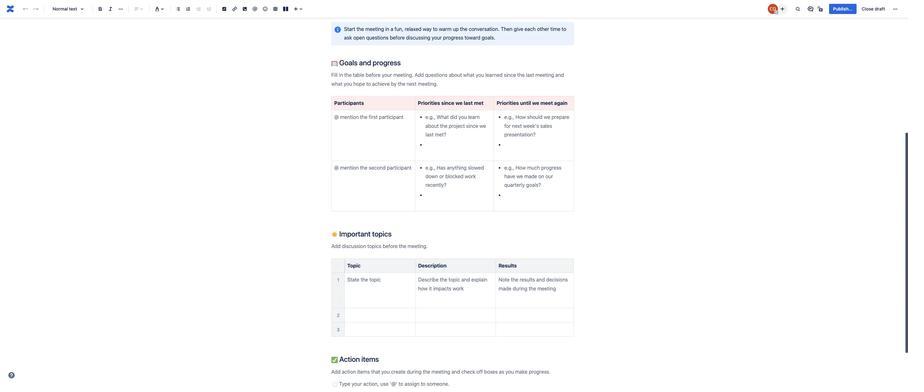 Task type: locate. For each thing, give the bounding box(es) containing it.
normal text
[[53, 6, 77, 12]]

give
[[514, 26, 523, 32]]

normal text button
[[46, 2, 90, 16]]

help image
[[8, 372, 15, 380]]

3
[[337, 327, 340, 333]]

we right until
[[532, 100, 539, 106]]

close draft
[[862, 6, 885, 12]]

description
[[418, 263, 447, 269]]

other
[[537, 26, 549, 32]]

0 horizontal spatial we
[[456, 100, 463, 106]]

goals and progress
[[338, 58, 401, 67]]

topics
[[372, 230, 392, 239]]

1 horizontal spatial the
[[460, 26, 467, 32]]

questions
[[366, 35, 389, 41]]

1 horizontal spatial to
[[562, 26, 566, 32]]

the right up
[[460, 26, 467, 32]]

more image
[[892, 5, 899, 13]]

publish... button
[[829, 4, 857, 14]]

progress inside the 'start the meeting in a fun, relaxed way to warm up the conversation. then give each other time to ask open questions before discussing your progress toward goals.'
[[443, 35, 463, 41]]

up
[[453, 26, 459, 32]]

close
[[862, 6, 874, 12]]

discussing
[[406, 35, 430, 41]]

goals
[[339, 58, 358, 67]]

toward
[[465, 35, 480, 41]]

progress down up
[[443, 35, 463, 41]]

progress right and
[[373, 58, 401, 67]]

close draft button
[[858, 4, 889, 14]]

to right way on the left of page
[[433, 26, 438, 32]]

each
[[525, 26, 536, 32]]

open
[[353, 35, 365, 41]]

2
[[337, 313, 340, 319]]

1 we from the left
[[456, 100, 463, 106]]

numbered list ⌘⇧7 image
[[184, 5, 192, 13]]

0 horizontal spatial the
[[357, 26, 364, 32]]

2 to from the left
[[562, 26, 566, 32]]

no restrictions image
[[817, 5, 825, 13]]

find and replace image
[[794, 5, 802, 13]]

priorities left until
[[497, 100, 519, 106]]

we
[[456, 100, 463, 106], [532, 100, 539, 106]]

and
[[359, 58, 371, 67]]

1 vertical spatial progress
[[373, 58, 401, 67]]

:white_check_mark: image
[[331, 358, 338, 364]]

2 we from the left
[[532, 100, 539, 106]]

again
[[554, 100, 568, 106]]

conversation.
[[469, 26, 500, 32]]

the up open
[[357, 26, 364, 32]]

:white_check_mark: image
[[331, 358, 338, 364]]

1 to from the left
[[433, 26, 438, 32]]

priorities left since
[[418, 100, 440, 106]]

confluence image
[[5, 4, 15, 14], [5, 4, 15, 14]]

add image, video, or file image
[[241, 5, 249, 13]]

then
[[501, 26, 513, 32]]

more formatting image
[[117, 5, 125, 13]]

warm
[[439, 26, 452, 32]]

0 horizontal spatial to
[[433, 26, 438, 32]]

items
[[361, 356, 379, 364]]

0 horizontal spatial priorities
[[418, 100, 440, 106]]

progress
[[443, 35, 463, 41], [373, 58, 401, 67]]

fun,
[[395, 26, 403, 32]]

1 horizontal spatial priorities
[[497, 100, 519, 106]]

0 vertical spatial progress
[[443, 35, 463, 41]]

1 priorities from the left
[[418, 100, 440, 106]]

1
[[337, 278, 339, 283]]

we for since
[[456, 100, 463, 106]]

since
[[441, 100, 454, 106]]

priorities for priorities since we last met
[[418, 100, 440, 106]]

important
[[339, 230, 371, 239]]

bold ⌘b image
[[97, 5, 104, 13]]

:star2: image
[[331, 232, 338, 238], [331, 232, 338, 238]]

to right time
[[562, 26, 566, 32]]

2 priorities from the left
[[497, 100, 519, 106]]

to
[[433, 26, 438, 32], [562, 26, 566, 32]]

mention image
[[251, 5, 259, 13]]

priorities
[[418, 100, 440, 106], [497, 100, 519, 106]]

:goal: image
[[331, 60, 338, 67]]

1 horizontal spatial we
[[532, 100, 539, 106]]

comment icon image
[[807, 5, 815, 13]]

layouts image
[[282, 5, 290, 13]]

the
[[357, 26, 364, 32], [460, 26, 467, 32]]

text
[[69, 6, 77, 12]]

we left last
[[456, 100, 463, 106]]

priorities until we meet again
[[497, 100, 568, 106]]

in
[[385, 26, 389, 32]]

1 horizontal spatial progress
[[443, 35, 463, 41]]



Task type: describe. For each thing, give the bounding box(es) containing it.
participants
[[334, 100, 364, 106]]

undo ⌘z image
[[22, 5, 29, 13]]

action
[[339, 356, 360, 364]]

invite to edit image
[[779, 5, 787, 13]]

topic
[[347, 263, 361, 269]]

start
[[344, 26, 355, 32]]

panel info image
[[334, 26, 342, 33]]

action item image
[[220, 5, 228, 13]]

indent tab image
[[205, 5, 212, 13]]

table image
[[272, 5, 279, 13]]

ask
[[344, 35, 352, 41]]

outdent ⇧tab image
[[195, 5, 202, 13]]

time
[[550, 26, 560, 32]]

important topics
[[338, 230, 392, 239]]

italic ⌘i image
[[107, 5, 114, 13]]

bullet list ⌘⇧8 image
[[174, 5, 182, 13]]

action items
[[338, 356, 379, 364]]

emoji image
[[261, 5, 269, 13]]

way
[[423, 26, 432, 32]]

christina overa image
[[768, 4, 778, 14]]

start the meeting in a fun, relaxed way to warm up the conversation. then give each other time to ask open questions before discussing your progress toward goals.
[[344, 26, 568, 41]]

:goal: image
[[331, 60, 338, 67]]

until
[[520, 100, 531, 106]]

normal
[[53, 6, 68, 12]]

a
[[391, 26, 393, 32]]

goals.
[[482, 35, 495, 41]]

0 horizontal spatial progress
[[373, 58, 401, 67]]

1 the from the left
[[357, 26, 364, 32]]

priorities for priorities until we meet again
[[497, 100, 519, 106]]

1 2 3
[[337, 278, 340, 333]]

last
[[464, 100, 473, 106]]

2 the from the left
[[460, 26, 467, 32]]

priorities since we last met
[[418, 100, 484, 106]]

meeting
[[365, 26, 384, 32]]

publish...
[[833, 6, 853, 12]]

redo ⌘⇧z image
[[32, 5, 40, 13]]

link image
[[231, 5, 238, 13]]

relaxed
[[405, 26, 421, 32]]

meet
[[540, 100, 553, 106]]

editable content region
[[321, 0, 584, 389]]

draft
[[875, 6, 885, 12]]

met
[[474, 100, 484, 106]]

we for until
[[532, 100, 539, 106]]

your
[[432, 35, 442, 41]]

results
[[499, 263, 517, 269]]

before
[[390, 35, 405, 41]]



Task type: vqa. For each thing, say whether or not it's contained in the screenshot.
Notifications image
no



